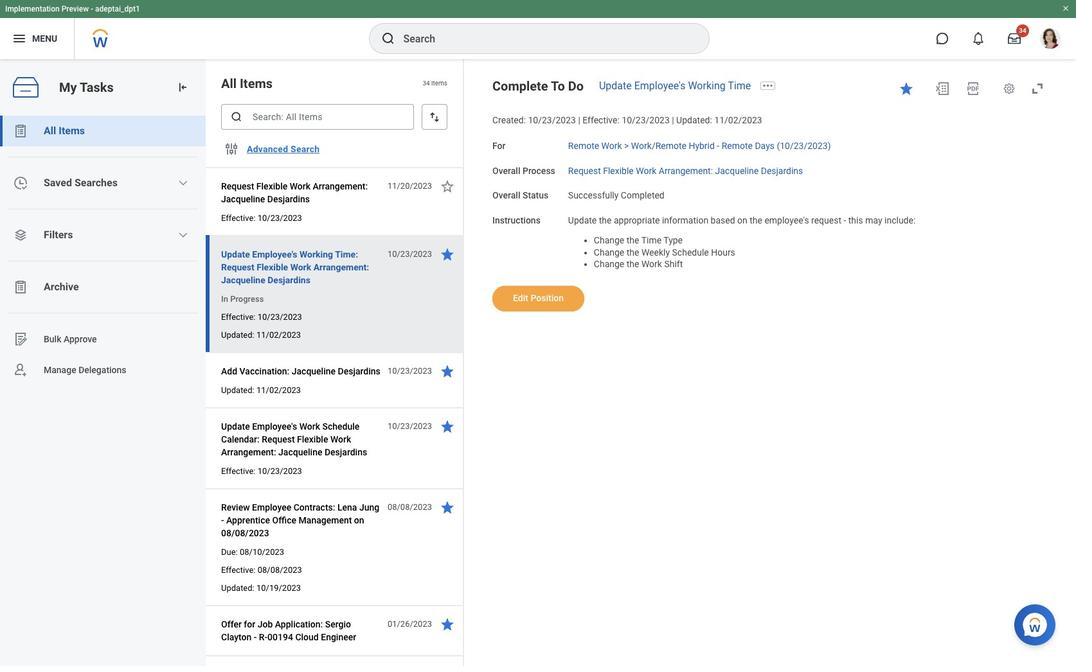 Task type: describe. For each thing, give the bounding box(es) containing it.
the down appropriate
[[627, 235, 639, 245]]

may
[[865, 215, 882, 226]]

star image for 01/26/2023
[[440, 617, 455, 633]]

filters
[[44, 229, 73, 241]]

instructions
[[492, 215, 541, 226]]

the down successfully completed on the top of page
[[599, 215, 612, 226]]

export to excel image
[[935, 81, 950, 96]]

item list element
[[206, 59, 464, 667]]

add
[[221, 366, 237, 377]]

star image for update employee's work schedule calendar: request flexible work arrangement: jacqueline desjardins
[[440, 419, 455, 435]]

overall status
[[492, 190, 549, 201]]

days
[[755, 141, 775, 151]]

clipboard image for archive
[[13, 280, 28, 295]]

hybrid
[[689, 141, 715, 151]]

progress
[[230, 294, 264, 304]]

3 change from the top
[[594, 259, 624, 270]]

implementation preview -   adeptai_dpt1
[[5, 5, 140, 14]]

updated: down effective: 08/08/2023
[[221, 584, 254, 593]]

appropriate
[[614, 215, 660, 226]]

implementation
[[5, 5, 60, 14]]

bulk approve
[[44, 334, 97, 344]]

review
[[221, 503, 250, 513]]

created:
[[492, 115, 526, 125]]

menu banner
[[0, 0, 1076, 59]]

bulk
[[44, 334, 61, 344]]

Search: All Items text field
[[221, 104, 414, 130]]

2 updated: 11/02/2023 from the top
[[221, 386, 301, 395]]

arrangement: down the "remote work > work/remote hybrid - remote days (10/23/2023)"
[[659, 166, 713, 176]]

work inside "update employee's working time: request flexible work arrangement: jacqueline desjardins"
[[290, 262, 311, 273]]

desjardins inside "update employee's work schedule calendar: request flexible work arrangement: jacqueline desjardins"
[[325, 447, 367, 458]]

for
[[244, 620, 255, 630]]

remote work > work/remote hybrid - remote days (10/23/2023)
[[568, 141, 831, 151]]

(10/23/2023)
[[777, 141, 831, 151]]

request inside "update employee's working time: request flexible work arrangement: jacqueline desjardins"
[[221, 262, 254, 273]]

office
[[272, 516, 296, 526]]

flexible inside "update employee's working time: request flexible work arrangement: jacqueline desjardins"
[[257, 262, 288, 273]]

created: 10/23/2023 | effective: 10/23/2023 | updated: 11/02/2023
[[492, 115, 762, 125]]

jung
[[359, 503, 379, 513]]

clayton
[[221, 633, 252, 643]]

clock check image
[[13, 176, 28, 191]]

menu
[[32, 33, 57, 43]]

saved searches button
[[0, 168, 206, 199]]

overall status element
[[568, 183, 665, 202]]

successfully completed
[[568, 190, 665, 201]]

overall for overall process
[[492, 166, 520, 176]]

list containing all items
[[0, 116, 206, 386]]

2 change from the top
[[594, 247, 624, 257]]

jacqueline inside "update employee's work schedule calendar: request flexible work arrangement: jacqueline desjardins"
[[278, 447, 322, 458]]

employee's for update employee's working time: request flexible work arrangement: jacqueline desjardins
[[252, 249, 297, 260]]

configure image
[[224, 141, 239, 157]]

clipboard image for all items
[[13, 123, 28, 139]]

inbox large image
[[1008, 32, 1021, 45]]

schedule inside "update employee's work schedule calendar: request flexible work arrangement: jacqueline desjardins"
[[322, 422, 360, 432]]

review employee contracts: lena jung - apprentice office management on 08/08/2023 button
[[221, 500, 381, 541]]

transformation import image
[[176, 81, 189, 94]]

Search Workday  search field
[[403, 24, 682, 53]]

advanced search button
[[242, 136, 325, 162]]

items inside item list element
[[240, 76, 273, 91]]

jacqueline down days on the top of page
[[715, 166, 759, 176]]

advanced
[[247, 144, 288, 154]]

1 updated: 11/02/2023 from the top
[[221, 330, 301, 340]]

edit position
[[513, 293, 564, 303]]

management
[[299, 516, 352, 526]]

complete
[[492, 78, 548, 94]]

edit position button
[[492, 286, 584, 312]]

profile logan mcneil image
[[1040, 28, 1061, 51]]

close environment banner image
[[1062, 5, 1070, 12]]

delegations
[[79, 365, 126, 375]]

10/19/2023
[[256, 584, 301, 593]]

desjardins inside the request flexible work arrangement: jacqueline desjardins link
[[761, 166, 803, 176]]

2 | from the left
[[672, 115, 674, 125]]

edit
[[513, 293, 528, 303]]

all items button
[[0, 116, 206, 147]]

justify image
[[12, 31, 27, 46]]

approve
[[64, 334, 97, 344]]

my
[[59, 79, 77, 95]]

contracts:
[[294, 503, 335, 513]]

in progress
[[221, 294, 264, 304]]

process
[[523, 166, 555, 176]]

information
[[662, 215, 709, 226]]

update the appropriate information based on the employee's request - this may include:
[[568, 215, 916, 226]]

search image
[[380, 31, 396, 46]]

1 | from the left
[[578, 115, 580, 125]]

status
[[523, 190, 549, 201]]

- right hybrid
[[717, 141, 720, 151]]

2 vertical spatial 11/02/2023
[[256, 386, 301, 395]]

cloud
[[295, 633, 319, 643]]

‎-
[[254, 633, 257, 643]]

items inside button
[[59, 125, 85, 137]]

all items inside item list element
[[221, 76, 273, 91]]

on inside review employee contracts: lena jung - apprentice office management on 08/08/2023
[[354, 516, 364, 526]]

remote work > work/remote hybrid - remote days (10/23/2023) link
[[568, 138, 831, 151]]

type
[[664, 235, 683, 245]]

adeptai_dpt1
[[95, 5, 140, 14]]

star image for update employee's working time: request flexible work arrangement: jacqueline desjardins
[[440, 247, 455, 262]]

r-
[[259, 633, 268, 643]]

update employee's work schedule calendar: request flexible work arrangement: jacqueline desjardins
[[221, 422, 367, 458]]

sort image
[[428, 111, 441, 123]]

search image
[[230, 111, 243, 123]]

my tasks element
[[0, 59, 206, 667]]

lena
[[338, 503, 357, 513]]

34 for 34 items
[[423, 80, 430, 87]]

view printable version (pdf) image
[[966, 81, 981, 96]]

request
[[811, 215, 842, 226]]

08/10/2023
[[240, 548, 284, 557]]

employee's for update employee's work schedule calendar: request flexible work arrangement: jacqueline desjardins
[[252, 422, 297, 432]]

update employee's working time: request flexible work arrangement: jacqueline desjardins button
[[221, 247, 381, 288]]

manage delegations
[[44, 365, 126, 375]]

34 button
[[1000, 24, 1029, 53]]

request flexible work arrangement: jacqueline desjardins inside request flexible work arrangement: jacqueline desjardins button
[[221, 181, 368, 204]]

sergio
[[325, 620, 351, 630]]

manage delegations link
[[0, 355, 206, 386]]

vaccination:
[[240, 366, 289, 377]]

include:
[[885, 215, 916, 226]]

offer for job application: sergio clayton ‎- r-00194 cloud engineer
[[221, 620, 356, 643]]

completed
[[621, 190, 665, 201]]

fullscreen image
[[1030, 81, 1045, 96]]

2 remote from the left
[[722, 141, 753, 151]]

arrangement: inside "update employee's working time: request flexible work arrangement: jacqueline desjardins"
[[314, 262, 369, 273]]

searches
[[75, 177, 118, 189]]

engineer
[[321, 633, 356, 643]]

working for time
[[688, 80, 726, 92]]

01/26/2023
[[388, 620, 432, 629]]

review employee contracts: lena jung - apprentice office management on 08/08/2023
[[221, 503, 379, 539]]

position
[[531, 293, 564, 303]]

overall for overall status
[[492, 190, 520, 201]]

to
[[551, 78, 565, 94]]

due: 08/10/2023
[[221, 548, 284, 557]]

all inside item list element
[[221, 76, 237, 91]]

due:
[[221, 548, 238, 557]]

add vaccination: jacqueline desjardins
[[221, 366, 380, 377]]

34 for 34
[[1019, 27, 1027, 34]]



Task type: locate. For each thing, give the bounding box(es) containing it.
1 change from the top
[[594, 235, 624, 245]]

offer for job application: sergio clayton ‎- r-00194 cloud engineer button
[[221, 617, 381, 645]]

tasks
[[80, 79, 114, 95]]

arrangement: down 'time:'
[[314, 262, 369, 273]]

star image
[[440, 179, 455, 194], [440, 247, 455, 262], [440, 419, 455, 435]]

1 vertical spatial on
[[354, 516, 364, 526]]

1 horizontal spatial time
[[728, 80, 751, 92]]

chevron down image inside "filters" dropdown button
[[178, 230, 189, 240]]

saved searches
[[44, 177, 118, 189]]

work inside 'request flexible work arrangement: jacqueline desjardins'
[[290, 181, 311, 192]]

1 remote from the left
[[568, 141, 599, 151]]

0 vertical spatial all
[[221, 76, 237, 91]]

effective: 10/23/2023 up employee
[[221, 467, 302, 476]]

star image for request flexible work arrangement: jacqueline desjardins
[[440, 179, 455, 194]]

update down successfully
[[568, 215, 597, 226]]

0 horizontal spatial on
[[354, 516, 364, 526]]

remote left >
[[568, 141, 599, 151]]

advanced search
[[247, 144, 320, 154]]

34 left the "items"
[[423, 80, 430, 87]]

employee's for update employee's working time
[[634, 80, 686, 92]]

update employee's working time: request flexible work arrangement: jacqueline desjardins
[[221, 249, 369, 285]]

the left shift
[[627, 259, 639, 270]]

work inside remote work > work/remote hybrid - remote days (10/23/2023) link
[[601, 141, 622, 151]]

2 clipboard image from the top
[[13, 280, 28, 295]]

0 vertical spatial 08/08/2023
[[388, 503, 432, 512]]

overall down "for"
[[492, 166, 520, 176]]

11/02/2023 up days on the top of page
[[714, 115, 762, 125]]

1 horizontal spatial working
[[688, 80, 726, 92]]

the
[[599, 215, 612, 226], [750, 215, 762, 226], [627, 235, 639, 245], [627, 247, 639, 257], [627, 259, 639, 270]]

0 horizontal spatial schedule
[[322, 422, 360, 432]]

work inside the request flexible work arrangement: jacqueline desjardins link
[[636, 166, 657, 176]]

on down jung
[[354, 516, 364, 526]]

request up in progress
[[221, 262, 254, 273]]

1 vertical spatial 34
[[423, 80, 430, 87]]

0 horizontal spatial working
[[300, 249, 333, 260]]

1 vertical spatial overall
[[492, 190, 520, 201]]

request right calendar:
[[262, 435, 295, 445]]

1 horizontal spatial items
[[240, 76, 273, 91]]

all up search icon
[[221, 76, 237, 91]]

1 vertical spatial time
[[641, 235, 662, 245]]

request flexible work arrangement: jacqueline desjardins down the "remote work > work/remote hybrid - remote days (10/23/2023)"
[[568, 166, 803, 176]]

0 vertical spatial time
[[728, 80, 751, 92]]

0 vertical spatial clipboard image
[[13, 123, 28, 139]]

update employee's working time link
[[599, 80, 751, 92]]

employee's inside "update employee's work schedule calendar: request flexible work arrangement: jacqueline desjardins"
[[252, 422, 297, 432]]

update inside "update employee's working time: request flexible work arrangement: jacqueline desjardins"
[[221, 249, 250, 260]]

calendar:
[[221, 435, 260, 445]]

the left employee's
[[750, 215, 762, 226]]

1 vertical spatial effective: 10/23/2023
[[221, 312, 302, 322]]

2 vertical spatial effective: 10/23/2023
[[221, 467, 302, 476]]

- left this
[[844, 215, 846, 226]]

the left weekly
[[627, 247, 639, 257]]

overall process
[[492, 166, 555, 176]]

arrangement: inside "update employee's work schedule calendar: request flexible work arrangement: jacqueline desjardins"
[[221, 447, 276, 458]]

working
[[688, 80, 726, 92], [300, 249, 333, 260]]

clipboard image left archive at the left top
[[13, 280, 28, 295]]

filters button
[[0, 220, 206, 251]]

- down review
[[221, 516, 224, 526]]

0 horizontal spatial request flexible work arrangement: jacqueline desjardins
[[221, 181, 368, 204]]

flexible
[[603, 166, 634, 176], [256, 181, 288, 192], [257, 262, 288, 273], [297, 435, 328, 445]]

list
[[0, 116, 206, 386]]

11/02/2023 down vaccination:
[[256, 386, 301, 395]]

update employee's working time
[[599, 80, 751, 92]]

manage
[[44, 365, 76, 375]]

all inside button
[[44, 125, 56, 137]]

0 vertical spatial schedule
[[672, 247, 709, 257]]

flexible inside "update employee's work schedule calendar: request flexible work arrangement: jacqueline desjardins"
[[297, 435, 328, 445]]

updated:
[[676, 115, 712, 125], [221, 330, 254, 340], [221, 386, 254, 395], [221, 584, 254, 593]]

jacqueline right vaccination:
[[292, 366, 336, 377]]

2 vertical spatial employee's
[[252, 422, 297, 432]]

0 vertical spatial updated: 11/02/2023
[[221, 330, 301, 340]]

update inside "update employee's work schedule calendar: request flexible work arrangement: jacqueline desjardins"
[[221, 422, 250, 432]]

effective: 10/23/2023
[[221, 213, 302, 223], [221, 312, 302, 322], [221, 467, 302, 476]]

all items down my
[[44, 125, 85, 137]]

1 vertical spatial 08/08/2023
[[221, 528, 269, 539]]

overall up instructions at top
[[492, 190, 520, 201]]

based
[[711, 215, 735, 226]]

jacqueline inside button
[[221, 194, 265, 204]]

1 horizontal spatial 34
[[1019, 27, 1027, 34]]

chevron down image
[[178, 178, 189, 188], [178, 230, 189, 240]]

perspective image
[[13, 228, 28, 243]]

effective: 10/23/2023 for employee's
[[221, 467, 302, 476]]

request down "configure" image
[[221, 181, 254, 192]]

jacqueline up in progress
[[221, 275, 265, 285]]

00194
[[268, 633, 293, 643]]

0 vertical spatial all items
[[221, 76, 273, 91]]

schedule inside change the time type change the weekly schedule hours change the work shift
[[672, 247, 709, 257]]

time inside change the time type change the weekly schedule hours change the work shift
[[641, 235, 662, 245]]

effective: 10/23/2023 for flexible
[[221, 213, 302, 223]]

items up search icon
[[240, 76, 273, 91]]

11/02/2023 up vaccination:
[[256, 330, 301, 340]]

|
[[578, 115, 580, 125], [672, 115, 674, 125]]

1 overall from the top
[[492, 166, 520, 176]]

34 inside item list element
[[423, 80, 430, 87]]

| down do
[[578, 115, 580, 125]]

0 horizontal spatial 34
[[423, 80, 430, 87]]

all items up search icon
[[221, 76, 273, 91]]

jacqueline inside "update employee's working time: request flexible work arrangement: jacqueline desjardins"
[[221, 275, 265, 285]]

effective: 10/23/2023 down progress
[[221, 312, 302, 322]]

1 vertical spatial 11/02/2023
[[256, 330, 301, 340]]

1 horizontal spatial remote
[[722, 141, 753, 151]]

2 vertical spatial change
[[594, 259, 624, 270]]

gear image
[[1003, 82, 1016, 95]]

items
[[240, 76, 273, 91], [59, 125, 85, 137]]

arrangement: down calendar:
[[221, 447, 276, 458]]

0 horizontal spatial all items
[[44, 125, 85, 137]]

work inside change the time type change the weekly schedule hours change the work shift
[[642, 259, 662, 270]]

0 vertical spatial working
[[688, 80, 726, 92]]

0 vertical spatial change
[[594, 235, 624, 245]]

10/23/2023
[[528, 115, 576, 125], [622, 115, 670, 125], [258, 213, 302, 223], [388, 249, 432, 259], [258, 312, 302, 322], [388, 366, 432, 376], [388, 422, 432, 431], [258, 467, 302, 476]]

1 clipboard image from the top
[[13, 123, 28, 139]]

apprentice
[[226, 516, 270, 526]]

working left 'time:'
[[300, 249, 333, 260]]

employee's up progress
[[252, 249, 297, 260]]

notifications large image
[[972, 32, 985, 45]]

saved
[[44, 177, 72, 189]]

for
[[492, 141, 506, 151]]

request flexible work arrangement: jacqueline desjardins down search
[[221, 181, 368, 204]]

0 vertical spatial 34
[[1019, 27, 1027, 34]]

update for update employee's work schedule calendar: request flexible work arrangement: jacqueline desjardins
[[221, 422, 250, 432]]

11/02/2023
[[714, 115, 762, 125], [256, 330, 301, 340], [256, 386, 301, 395]]

1 chevron down image from the top
[[178, 178, 189, 188]]

1 vertical spatial updated: 11/02/2023
[[221, 386, 301, 395]]

update for update employee's working time: request flexible work arrangement: jacqueline desjardins
[[221, 249, 250, 260]]

menu button
[[0, 18, 74, 59]]

1 vertical spatial all items
[[44, 125, 85, 137]]

updated: down add
[[221, 386, 254, 395]]

change the time type change the weekly schedule hours change the work shift
[[594, 235, 735, 270]]

1 horizontal spatial all items
[[221, 76, 273, 91]]

- inside menu banner
[[91, 5, 93, 14]]

desjardins inside "update employee's working time: request flexible work arrangement: jacqueline desjardins"
[[268, 275, 310, 285]]

preview
[[62, 5, 89, 14]]

11/20/2023
[[388, 181, 432, 191]]

0 vertical spatial 11/02/2023
[[714, 115, 762, 125]]

1 horizontal spatial all
[[221, 76, 237, 91]]

updated: 11/02/2023 up vaccination:
[[221, 330, 301, 340]]

- right preview
[[91, 5, 93, 14]]

0 horizontal spatial all
[[44, 125, 56, 137]]

0 vertical spatial employee's
[[634, 80, 686, 92]]

rename image
[[13, 332, 28, 347]]

clipboard image
[[13, 123, 28, 139], [13, 280, 28, 295]]

- inside review employee contracts: lena jung - apprentice office management on 08/08/2023
[[221, 516, 224, 526]]

1 horizontal spatial request flexible work arrangement: jacqueline desjardins
[[568, 166, 803, 176]]

update for update the appropriate information based on the employee's request - this may include:
[[568, 215, 597, 226]]

job
[[258, 620, 273, 630]]

1 vertical spatial request flexible work arrangement: jacqueline desjardins
[[221, 181, 368, 204]]

archive button
[[0, 272, 206, 303]]

3 star image from the top
[[440, 419, 455, 435]]

1 vertical spatial all
[[44, 125, 56, 137]]

remote left days on the top of page
[[722, 141, 753, 151]]

34 left profile logan mcneil icon
[[1019, 27, 1027, 34]]

clipboard image inside archive button
[[13, 280, 28, 295]]

star image for updated: 11/02/2023
[[440, 364, 455, 379]]

working up remote work > work/remote hybrid - remote days (10/23/2023) link
[[688, 80, 726, 92]]

update up calendar:
[[221, 422, 250, 432]]

2 chevron down image from the top
[[178, 230, 189, 240]]

time
[[728, 80, 751, 92], [641, 235, 662, 245]]

this
[[849, 215, 863, 226]]

34 items
[[423, 80, 447, 87]]

1 effective: 10/23/2023 from the top
[[221, 213, 302, 223]]

2 vertical spatial 08/08/2023
[[258, 566, 302, 575]]

on right based
[[737, 215, 748, 226]]

request flexible work arrangement: jacqueline desjardins link
[[568, 163, 803, 176]]

1 horizontal spatial schedule
[[672, 247, 709, 257]]

jacqueline down "configure" image
[[221, 194, 265, 204]]

all up saved
[[44, 125, 56, 137]]

arrangement: down search
[[313, 181, 368, 192]]

1 star image from the top
[[440, 179, 455, 194]]

do
[[568, 78, 584, 94]]

0 horizontal spatial time
[[641, 235, 662, 245]]

time:
[[335, 249, 358, 260]]

effective: 08/08/2023
[[221, 566, 302, 575]]

employee's
[[634, 80, 686, 92], [252, 249, 297, 260], [252, 422, 297, 432]]

0 vertical spatial overall
[[492, 166, 520, 176]]

1 vertical spatial working
[[300, 249, 333, 260]]

0 vertical spatial chevron down image
[[178, 178, 189, 188]]

my tasks
[[59, 79, 114, 95]]

overall
[[492, 166, 520, 176], [492, 190, 520, 201]]

request inside 'request flexible work arrangement: jacqueline desjardins'
[[221, 181, 254, 192]]

update employee's work schedule calendar: request flexible work arrangement: jacqueline desjardins button
[[221, 419, 381, 460]]

request up successfully
[[568, 166, 601, 176]]

chevron down image for filters
[[178, 230, 189, 240]]

user plus image
[[13, 363, 28, 378]]

jacqueline up contracts:
[[278, 447, 322, 458]]

bulk approve link
[[0, 324, 206, 355]]

0 vertical spatial on
[[737, 215, 748, 226]]

employee
[[252, 503, 291, 513]]

| up work/remote
[[672, 115, 674, 125]]

updated: 10/19/2023
[[221, 584, 301, 593]]

0 vertical spatial request flexible work arrangement: jacqueline desjardins
[[568, 166, 803, 176]]

schedule
[[672, 247, 709, 257], [322, 422, 360, 432]]

request inside "update employee's work schedule calendar: request flexible work arrangement: jacqueline desjardins"
[[262, 435, 295, 445]]

updated: up remote work > work/remote hybrid - remote days (10/23/2023) link
[[676, 115, 712, 125]]

clipboard image inside 'all items' button
[[13, 123, 28, 139]]

2 vertical spatial star image
[[440, 419, 455, 435]]

1 vertical spatial star image
[[440, 247, 455, 262]]

shift
[[664, 259, 683, 270]]

1 vertical spatial change
[[594, 247, 624, 257]]

1 horizontal spatial |
[[672, 115, 674, 125]]

complete to do
[[492, 78, 584, 94]]

work/remote
[[631, 141, 687, 151]]

0 horizontal spatial |
[[578, 115, 580, 125]]

employee's
[[765, 215, 809, 226]]

employee's up created: 10/23/2023 | effective: 10/23/2023 | updated: 11/02/2023
[[634, 80, 686, 92]]

34 inside 34 button
[[1019, 27, 1027, 34]]

effective:
[[583, 115, 620, 125], [221, 213, 256, 223], [221, 312, 256, 322], [221, 467, 256, 476], [221, 566, 256, 575]]

08/08/2023 right jung
[[388, 503, 432, 512]]

all items inside button
[[44, 125, 85, 137]]

1 vertical spatial chevron down image
[[178, 230, 189, 240]]

hours
[[711, 247, 735, 257]]

0 vertical spatial effective: 10/23/2023
[[221, 213, 302, 223]]

remote
[[568, 141, 599, 151], [722, 141, 753, 151]]

1 vertical spatial schedule
[[322, 422, 360, 432]]

desjardins inside the add vaccination: jacqueline desjardins button
[[338, 366, 380, 377]]

0 horizontal spatial remote
[[568, 141, 599, 151]]

3 effective: 10/23/2023 from the top
[[221, 467, 302, 476]]

2 overall from the top
[[492, 190, 520, 201]]

all items
[[221, 76, 273, 91], [44, 125, 85, 137]]

star image for due: 08/10/2023
[[440, 500, 455, 516]]

08/08/2023 inside review employee contracts: lena jung - apprentice office management on 08/08/2023
[[221, 528, 269, 539]]

archive
[[44, 281, 79, 293]]

34
[[1019, 27, 1027, 34], [423, 80, 430, 87]]

star image
[[899, 81, 914, 96], [440, 364, 455, 379], [440, 500, 455, 516], [440, 617, 455, 633]]

chevron down image for saved searches
[[178, 178, 189, 188]]

request flexible work arrangement: jacqueline desjardins button
[[221, 179, 381, 207]]

effective: 10/23/2023 down request flexible work arrangement: jacqueline desjardins button
[[221, 213, 302, 223]]

1 vertical spatial clipboard image
[[13, 280, 28, 295]]

08/08/2023
[[388, 503, 432, 512], [221, 528, 269, 539], [258, 566, 302, 575]]

0 vertical spatial star image
[[440, 179, 455, 194]]

arrangement: inside button
[[313, 181, 368, 192]]

08/08/2023 down apprentice
[[221, 528, 269, 539]]

08/08/2023 up 10/19/2023
[[258, 566, 302, 575]]

1 vertical spatial employee's
[[252, 249, 297, 260]]

items down my
[[59, 125, 85, 137]]

1 horizontal spatial on
[[737, 215, 748, 226]]

items
[[431, 80, 447, 87]]

update for update employee's working time
[[599, 80, 632, 92]]

flexible inside 'request flexible work arrangement: jacqueline desjardins'
[[256, 181, 288, 192]]

employee's up calendar:
[[252, 422, 297, 432]]

clipboard image up clock check icon
[[13, 123, 28, 139]]

0 horizontal spatial items
[[59, 125, 85, 137]]

updated: down in progress
[[221, 330, 254, 340]]

working for time:
[[300, 249, 333, 260]]

2 star image from the top
[[440, 247, 455, 262]]

update up created: 10/23/2023 | effective: 10/23/2023 | updated: 11/02/2023
[[599, 80, 632, 92]]

desjardins
[[761, 166, 803, 176], [267, 194, 310, 204], [268, 275, 310, 285], [338, 366, 380, 377], [325, 447, 367, 458]]

application:
[[275, 620, 323, 630]]

on
[[737, 215, 748, 226], [354, 516, 364, 526]]

2 effective: 10/23/2023 from the top
[[221, 312, 302, 322]]

updated: 11/02/2023 down vaccination:
[[221, 386, 301, 395]]

update up in progress
[[221, 249, 250, 260]]

1 vertical spatial items
[[59, 125, 85, 137]]

working inside "update employee's working time: request flexible work arrangement: jacqueline desjardins"
[[300, 249, 333, 260]]

change
[[594, 235, 624, 245], [594, 247, 624, 257], [594, 259, 624, 270]]

employee's inside "update employee's working time: request flexible work arrangement: jacqueline desjardins"
[[252, 249, 297, 260]]

successfully
[[568, 190, 619, 201]]

0 vertical spatial items
[[240, 76, 273, 91]]

desjardins inside request flexible work arrangement: jacqueline desjardins button
[[267, 194, 310, 204]]



Task type: vqa. For each thing, say whether or not it's contained in the screenshot.
clipboard "Image" in all items button
yes



